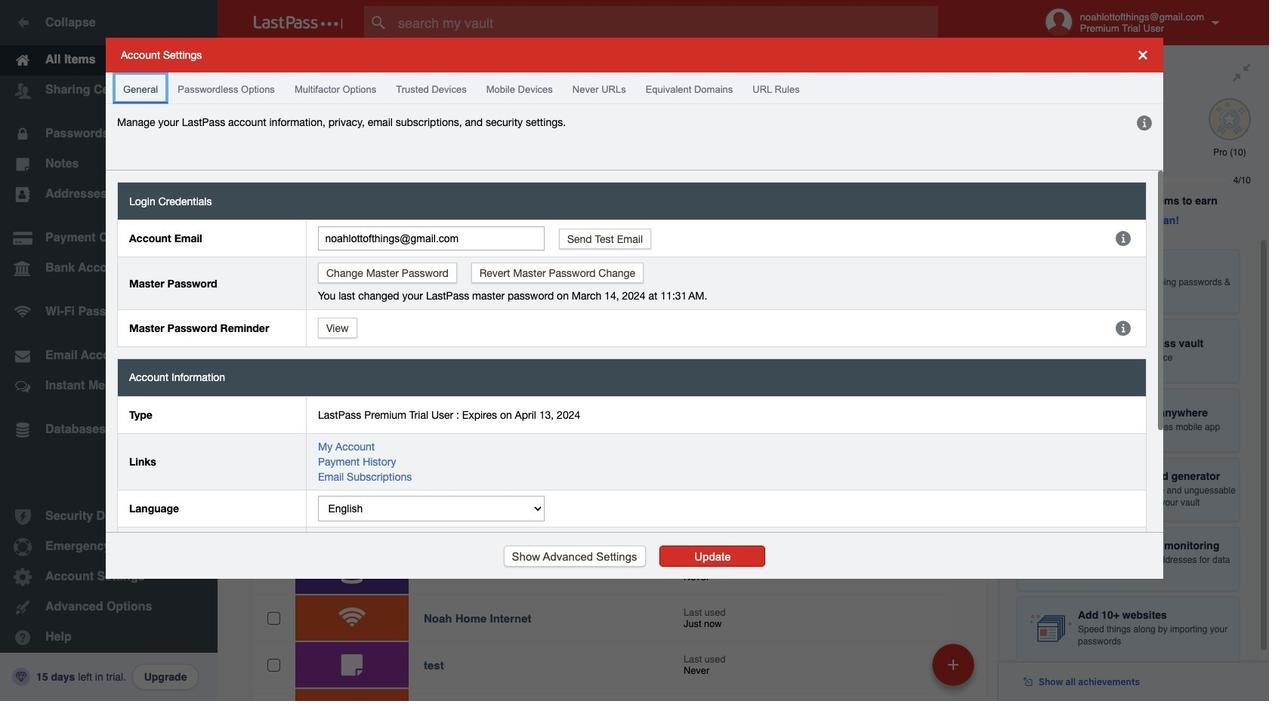 Task type: describe. For each thing, give the bounding box(es) containing it.
new item navigation
[[927, 640, 984, 702]]

Search search field
[[364, 6, 968, 39]]

vault options navigation
[[218, 45, 999, 91]]

new item image
[[948, 660, 959, 670]]

lastpass image
[[254, 16, 343, 29]]

main navigation navigation
[[0, 0, 218, 702]]



Task type: locate. For each thing, give the bounding box(es) containing it.
search my vault text field
[[364, 6, 968, 39]]



Task type: vqa. For each thing, say whether or not it's contained in the screenshot.
text box
no



